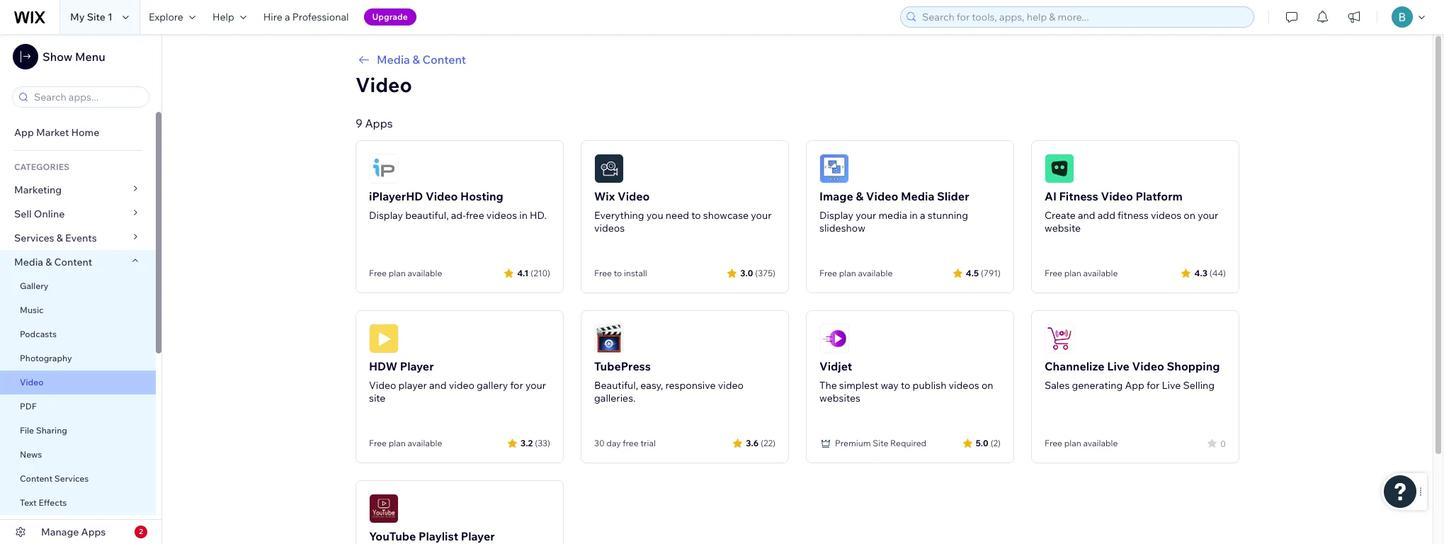 Task type: locate. For each thing, give the bounding box(es) containing it.
1 vertical spatial media
[[901, 189, 935, 203]]

display down image
[[820, 209, 854, 222]]

to left install at the left of the page
[[614, 268, 622, 278]]

apps inside sidebar element
[[81, 526, 106, 538]]

1
[[108, 11, 113, 23]]

0 horizontal spatial player
[[400, 359, 434, 373]]

ai
[[1045, 189, 1057, 203]]

1 vertical spatial app
[[1125, 379, 1145, 392]]

1 vertical spatial media & content
[[14, 256, 92, 269]]

0 horizontal spatial media
[[14, 256, 43, 269]]

0 vertical spatial and
[[1078, 209, 1096, 222]]

2 display from the left
[[820, 209, 854, 222]]

1 vertical spatial a
[[920, 209, 926, 222]]

free up the hdw player logo
[[369, 268, 387, 278]]

on inside vidjet the simplest way to publish videos on websites
[[982, 379, 994, 392]]

2 video from the left
[[718, 379, 744, 392]]

in left hd.
[[519, 209, 528, 222]]

display down iplayerhd
[[369, 209, 403, 222]]

plan down beautiful,
[[389, 268, 406, 278]]

apps right "9"
[[365, 116, 393, 130]]

responsive
[[666, 379, 716, 392]]

0 horizontal spatial for
[[510, 379, 523, 392]]

free
[[369, 268, 387, 278], [594, 268, 612, 278], [820, 268, 837, 278], [1045, 268, 1063, 278], [369, 438, 387, 448], [1045, 438, 1063, 448]]

3.2
[[521, 437, 533, 448]]

your left media at the top of page
[[856, 209, 877, 222]]

2 for from the left
[[1147, 379, 1160, 392]]

1 vertical spatial and
[[429, 379, 447, 392]]

categories
[[14, 162, 69, 172]]

video up beautiful,
[[426, 189, 458, 203]]

for
[[510, 379, 523, 392], [1147, 379, 1160, 392]]

free right day
[[623, 438, 639, 448]]

video up media at the top of page
[[866, 189, 899, 203]]

(210)
[[531, 267, 551, 278]]

easy,
[[641, 379, 663, 392]]

1 horizontal spatial site
[[873, 438, 889, 448]]

free inside the iplayerhd video hosting display beautiful, ad-free videos in hd.
[[466, 209, 484, 222]]

beautiful,
[[594, 379, 638, 392]]

free plan available down website
[[1045, 268, 1118, 278]]

available for and
[[408, 438, 442, 448]]

1 vertical spatial services
[[54, 473, 89, 484]]

2 vertical spatial media
[[14, 256, 43, 269]]

free to install
[[594, 268, 647, 278]]

image & video media slider logo image
[[820, 154, 849, 184]]

on up the 5.0 (2)
[[982, 379, 994, 392]]

1 horizontal spatial live
[[1162, 379, 1181, 392]]

1 horizontal spatial a
[[920, 209, 926, 222]]

0 horizontal spatial apps
[[81, 526, 106, 538]]

help
[[212, 11, 234, 23]]

tubepress beautiful, easy, responsive video galleries.
[[594, 359, 744, 405]]

home
[[71, 126, 99, 139]]

0 horizontal spatial and
[[429, 379, 447, 392]]

free plan available for sales
[[1045, 438, 1118, 448]]

in inside the iplayerhd video hosting display beautiful, ad-free videos in hd.
[[519, 209, 528, 222]]

content services
[[20, 473, 89, 484]]

available down player
[[408, 438, 442, 448]]

& right image
[[856, 189, 864, 203]]

0 vertical spatial media & content
[[377, 52, 466, 67]]

0 horizontal spatial media & content link
[[0, 250, 156, 274]]

websites
[[820, 392, 861, 405]]

your up 4.3 (44)
[[1198, 209, 1219, 222]]

1 vertical spatial apps
[[81, 526, 106, 538]]

0 vertical spatial content
[[423, 52, 466, 67]]

1 horizontal spatial media & content link
[[356, 51, 1240, 68]]

plan down slideshow
[[839, 268, 856, 278]]

free plan available down site
[[369, 438, 442, 448]]

Search apps... field
[[30, 87, 145, 107]]

(33)
[[535, 437, 551, 448]]

to
[[692, 209, 701, 222], [614, 268, 622, 278], [901, 379, 911, 392]]

1 in from the left
[[519, 209, 528, 222]]

iplayerhd video hosting display beautiful, ad-free videos in hd.
[[369, 189, 547, 222]]

plan down sales
[[1065, 438, 1082, 448]]

video
[[356, 72, 412, 97], [426, 189, 458, 203], [618, 189, 650, 203], [866, 189, 899, 203], [1101, 189, 1134, 203], [1132, 359, 1165, 373], [20, 377, 44, 388], [369, 379, 396, 392]]

2 horizontal spatial media
[[901, 189, 935, 203]]

ai fitness video platform logo image
[[1045, 154, 1075, 184]]

free down hosting
[[466, 209, 484, 222]]

media & content down upgrade button
[[377, 52, 466, 67]]

free plan available down slideshow
[[820, 268, 893, 278]]

your inside image & video media slider display your media in a stunning slideshow
[[856, 209, 877, 222]]

and
[[1078, 209, 1096, 222], [429, 379, 447, 392]]

content
[[423, 52, 466, 67], [54, 256, 92, 269], [20, 473, 52, 484]]

2 vertical spatial content
[[20, 473, 52, 484]]

(22)
[[761, 437, 776, 448]]

0 horizontal spatial display
[[369, 209, 403, 222]]

your inside wix video everything you need to showcase your videos
[[751, 209, 772, 222]]

0 horizontal spatial content
[[20, 473, 52, 484]]

tubepress logo image
[[594, 324, 624, 354]]

show
[[43, 50, 72, 64]]

0 horizontal spatial on
[[982, 379, 994, 392]]

4.1 (210)
[[517, 267, 551, 278]]

video inside tubepress beautiful, easy, responsive video galleries.
[[718, 379, 744, 392]]

& down upgrade button
[[413, 52, 420, 67]]

market
[[36, 126, 69, 139]]

1 horizontal spatial for
[[1147, 379, 1160, 392]]

30 day free trial
[[594, 438, 656, 448]]

hosting
[[461, 189, 504, 203]]

apps for 9 apps
[[365, 116, 393, 130]]

wix
[[594, 189, 615, 203]]

videos
[[487, 209, 517, 222], [1151, 209, 1182, 222], [594, 222, 625, 235], [949, 379, 980, 392]]

(2)
[[991, 437, 1001, 448]]

plan down player
[[389, 438, 406, 448]]

media & content
[[377, 52, 466, 67], [14, 256, 92, 269]]

events
[[65, 232, 97, 244]]

app right generating
[[1125, 379, 1145, 392]]

free for iplayerhd
[[369, 268, 387, 278]]

free down slideshow
[[820, 268, 837, 278]]

video right "responsive"
[[718, 379, 744, 392]]

hd.
[[530, 209, 547, 222]]

plan for slider
[[839, 268, 856, 278]]

simplest
[[839, 379, 879, 392]]

1 horizontal spatial in
[[910, 209, 918, 222]]

2 vertical spatial to
[[901, 379, 911, 392]]

0 horizontal spatial app
[[14, 126, 34, 139]]

free down website
[[1045, 268, 1063, 278]]

videos right publish
[[949, 379, 980, 392]]

0 vertical spatial site
[[87, 11, 105, 23]]

slideshow
[[820, 222, 866, 235]]

player right playlist
[[461, 529, 495, 543]]

video down hdw
[[369, 379, 396, 392]]

fitness
[[1118, 209, 1149, 222]]

sharing
[[36, 425, 67, 436]]

0
[[1221, 438, 1226, 449]]

0 horizontal spatial media & content
[[14, 256, 92, 269]]

free for image
[[820, 268, 837, 278]]

1 horizontal spatial free
[[623, 438, 639, 448]]

a left 'stunning'
[[920, 209, 926, 222]]

video up add
[[1101, 189, 1134, 203]]

channelize live video shopping sales generating app for live selling
[[1045, 359, 1220, 392]]

live left selling
[[1162, 379, 1181, 392]]

on
[[1184, 209, 1196, 222], [982, 379, 994, 392]]

0 vertical spatial free
[[466, 209, 484, 222]]

1 horizontal spatial video
[[718, 379, 744, 392]]

help button
[[204, 0, 255, 34]]

0 horizontal spatial a
[[285, 11, 290, 23]]

free for ai
[[1045, 268, 1063, 278]]

services down news link
[[54, 473, 89, 484]]

video inside hdw player video player and video gallery for your site
[[449, 379, 475, 392]]

sidebar element
[[0, 34, 162, 544]]

1 horizontal spatial apps
[[365, 116, 393, 130]]

day
[[607, 438, 621, 448]]

0 vertical spatial media
[[377, 52, 410, 67]]

video up pdf
[[20, 377, 44, 388]]

media
[[377, 52, 410, 67], [901, 189, 935, 203], [14, 256, 43, 269]]

media & content down services & events
[[14, 256, 92, 269]]

your right gallery
[[526, 379, 546, 392]]

0 horizontal spatial live
[[1107, 359, 1130, 373]]

in right media at the top of page
[[910, 209, 918, 222]]

sell online link
[[0, 202, 156, 226]]

for inside hdw player video player and video gallery for your site
[[510, 379, 523, 392]]

for left selling
[[1147, 379, 1160, 392]]

upgrade
[[372, 11, 408, 22]]

1 for from the left
[[510, 379, 523, 392]]

free down site
[[369, 438, 387, 448]]

app left market
[[14, 126, 34, 139]]

live up generating
[[1107, 359, 1130, 373]]

media up media at the top of page
[[901, 189, 935, 203]]

1 horizontal spatial on
[[1184, 209, 1196, 222]]

gallery
[[477, 379, 508, 392]]

video up 9 apps
[[356, 72, 412, 97]]

1 horizontal spatial player
[[461, 529, 495, 543]]

0 vertical spatial apps
[[365, 116, 393, 130]]

1 display from the left
[[369, 209, 403, 222]]

2 in from the left
[[910, 209, 918, 222]]

0 horizontal spatial site
[[87, 11, 105, 23]]

display inside image & video media slider display your media in a stunning slideshow
[[820, 209, 854, 222]]

media down upgrade button
[[377, 52, 410, 67]]

available down generating
[[1084, 438, 1118, 448]]

site right premium
[[873, 438, 889, 448]]

online
[[34, 208, 65, 220]]

1 vertical spatial site
[[873, 438, 889, 448]]

for for player
[[510, 379, 523, 392]]

1 vertical spatial content
[[54, 256, 92, 269]]

0 vertical spatial a
[[285, 11, 290, 23]]

player
[[400, 359, 434, 373], [461, 529, 495, 543]]

site for my
[[87, 11, 105, 23]]

apps down the text effects link
[[81, 526, 106, 538]]

4.1
[[517, 267, 529, 278]]

video up everything
[[618, 189, 650, 203]]

2 horizontal spatial to
[[901, 379, 911, 392]]

need
[[666, 209, 689, 222]]

videos inside wix video everything you need to showcase your videos
[[594, 222, 625, 235]]

free left install at the left of the page
[[594, 268, 612, 278]]

to right need
[[692, 209, 701, 222]]

4.3 (44)
[[1195, 267, 1226, 278]]

videos down the platform at the right of page
[[1151, 209, 1182, 222]]

available down add
[[1084, 268, 1118, 278]]

1 horizontal spatial app
[[1125, 379, 1145, 392]]

0 vertical spatial services
[[14, 232, 54, 244]]

0 vertical spatial live
[[1107, 359, 1130, 373]]

free plan available for slider
[[820, 268, 893, 278]]

your right the showcase
[[751, 209, 772, 222]]

available down slideshow
[[858, 268, 893, 278]]

install
[[624, 268, 647, 278]]

free plan available
[[369, 268, 442, 278], [820, 268, 893, 278], [1045, 268, 1118, 278], [369, 438, 442, 448], [1045, 438, 1118, 448]]

available for slider
[[858, 268, 893, 278]]

videos down hosting
[[487, 209, 517, 222]]

1 vertical spatial free
[[623, 438, 639, 448]]

1 video from the left
[[449, 379, 475, 392]]

video left gallery
[[449, 379, 475, 392]]

free right (2)
[[1045, 438, 1063, 448]]

available down beautiful,
[[408, 268, 442, 278]]

plan down website
[[1065, 268, 1082, 278]]

1 horizontal spatial content
[[54, 256, 92, 269]]

video inside sidebar element
[[20, 377, 44, 388]]

on inside ai fitness video platform create and add fitness videos on your website
[[1184, 209, 1196, 222]]

a inside image & video media slider display your media in a stunning slideshow
[[920, 209, 926, 222]]

galleries.
[[594, 392, 636, 405]]

sales
[[1045, 379, 1070, 392]]

& inside image & video media slider display your media in a stunning slideshow
[[856, 189, 864, 203]]

0 vertical spatial player
[[400, 359, 434, 373]]

in
[[519, 209, 528, 222], [910, 209, 918, 222]]

site for premium
[[873, 438, 889, 448]]

free plan available down generating
[[1045, 438, 1118, 448]]

wix video everything you need to showcase your videos
[[594, 189, 772, 235]]

1 horizontal spatial and
[[1078, 209, 1096, 222]]

site left 1
[[87, 11, 105, 23]]

a
[[285, 11, 290, 23], [920, 209, 926, 222]]

0 horizontal spatial video
[[449, 379, 475, 392]]

1 horizontal spatial media
[[377, 52, 410, 67]]

video left the shopping
[[1132, 359, 1165, 373]]

0 vertical spatial on
[[1184, 209, 1196, 222]]

1 vertical spatial on
[[982, 379, 994, 392]]

plan for beautiful,
[[389, 268, 406, 278]]

1 vertical spatial player
[[461, 529, 495, 543]]

videos down wix
[[594, 222, 625, 235]]

beautiful,
[[405, 209, 449, 222]]

free for hdw
[[369, 438, 387, 448]]

1 horizontal spatial display
[[820, 209, 854, 222]]

to right way
[[901, 379, 911, 392]]

0 vertical spatial app
[[14, 126, 34, 139]]

for inside channelize live video shopping sales generating app for live selling
[[1147, 379, 1160, 392]]

show menu button
[[13, 44, 105, 69]]

your inside ai fitness video platform create and add fitness videos on your website
[[1198, 209, 1219, 222]]

sell online
[[14, 208, 65, 220]]

player up player
[[400, 359, 434, 373]]

0 horizontal spatial free
[[466, 209, 484, 222]]

explore
[[149, 11, 183, 23]]

app inside sidebar element
[[14, 126, 34, 139]]

free plan available down beautiful,
[[369, 268, 442, 278]]

display inside the iplayerhd video hosting display beautiful, ad-free videos in hd.
[[369, 209, 403, 222]]

plan for and
[[389, 438, 406, 448]]

hdw player video player and video gallery for your site
[[369, 359, 546, 405]]

services down sell online
[[14, 232, 54, 244]]

ai fitness video platform create and add fitness videos on your website
[[1045, 189, 1219, 235]]

2 horizontal spatial content
[[423, 52, 466, 67]]

free
[[466, 209, 484, 222], [623, 438, 639, 448]]

on right fitness
[[1184, 209, 1196, 222]]

plan
[[389, 268, 406, 278], [839, 268, 856, 278], [1065, 268, 1082, 278], [389, 438, 406, 448], [1065, 438, 1082, 448]]

create
[[1045, 209, 1076, 222]]

media up gallery
[[14, 256, 43, 269]]

channelize
[[1045, 359, 1105, 373]]

and right player
[[429, 379, 447, 392]]

website
[[1045, 222, 1081, 235]]

a right hire
[[285, 11, 290, 23]]

3.0 (375)
[[741, 267, 776, 278]]

player
[[399, 379, 427, 392]]

for right gallery
[[510, 379, 523, 392]]

iplayerhd video hosting logo image
[[369, 154, 399, 184]]

available for create
[[1084, 268, 1118, 278]]

0 horizontal spatial in
[[519, 209, 528, 222]]

0 vertical spatial to
[[692, 209, 701, 222]]

1 horizontal spatial to
[[692, 209, 701, 222]]

in inside image & video media slider display your media in a stunning slideshow
[[910, 209, 918, 222]]

and left add
[[1078, 209, 1096, 222]]

0 horizontal spatial to
[[614, 268, 622, 278]]

hdw player logo image
[[369, 324, 399, 354]]

0 vertical spatial media & content link
[[356, 51, 1240, 68]]



Task type: vqa. For each thing, say whether or not it's contained in the screenshot.


Task type: describe. For each thing, give the bounding box(es) containing it.
for for live
[[1147, 379, 1160, 392]]

9 apps
[[356, 116, 393, 130]]

video inside hdw player video player and video gallery for your site
[[369, 379, 396, 392]]

music link
[[0, 298, 156, 322]]

free plan available for beautiful,
[[369, 268, 442, 278]]

tubepress
[[594, 359, 651, 373]]

player inside hdw player video player and video gallery for your site
[[400, 359, 434, 373]]

plan for sales
[[1065, 438, 1082, 448]]

hire a professional link
[[255, 0, 357, 34]]

add
[[1098, 209, 1116, 222]]

plan for create
[[1065, 268, 1082, 278]]

2
[[139, 527, 143, 536]]

manage
[[41, 526, 79, 538]]

podcasts link
[[0, 322, 156, 346]]

services & events link
[[0, 226, 156, 250]]

vidjet
[[820, 359, 852, 373]]

required
[[891, 438, 927, 448]]

manage apps
[[41, 526, 106, 538]]

image & video media slider display your media in a stunning slideshow
[[820, 189, 970, 235]]

youtube playlist player logo image
[[369, 494, 399, 524]]

to inside vidjet the simplest way to publish videos on websites
[[901, 379, 911, 392]]

(791)
[[981, 267, 1001, 278]]

3.0
[[741, 267, 753, 278]]

5.0 (2)
[[976, 437, 1001, 448]]

shopping
[[1167, 359, 1220, 373]]

& down services & events
[[45, 256, 52, 269]]

and inside hdw player video player and video gallery for your site
[[429, 379, 447, 392]]

4.5 (791)
[[966, 267, 1001, 278]]

text
[[20, 497, 37, 508]]

the
[[820, 379, 837, 392]]

video inside image & video media slider display your media in a stunning slideshow
[[866, 189, 899, 203]]

1 horizontal spatial media & content
[[377, 52, 466, 67]]

vidjet logo image
[[820, 324, 849, 354]]

1 vertical spatial media & content link
[[0, 250, 156, 274]]

slider
[[937, 189, 970, 203]]

free plan available for and
[[369, 438, 442, 448]]

available for beautiful,
[[408, 268, 442, 278]]

podcasts
[[20, 329, 57, 339]]

gallery link
[[0, 274, 156, 298]]

selling
[[1183, 379, 1215, 392]]

(44)
[[1210, 267, 1226, 278]]

app inside channelize live video shopping sales generating app for live selling
[[1125, 379, 1145, 392]]

media & content inside sidebar element
[[14, 256, 92, 269]]

& left events
[[56, 232, 63, 244]]

in for hosting
[[519, 209, 528, 222]]

channelize live video shopping logo image
[[1045, 324, 1075, 354]]

effects
[[39, 497, 67, 508]]

1 vertical spatial to
[[614, 268, 622, 278]]

pdf link
[[0, 395, 156, 419]]

upgrade button
[[364, 9, 416, 26]]

content services link
[[0, 467, 156, 491]]

to inside wix video everything you need to showcase your videos
[[692, 209, 701, 222]]

hire
[[263, 11, 283, 23]]

1 vertical spatial live
[[1162, 379, 1181, 392]]

premium site required
[[835, 438, 927, 448]]

music
[[20, 305, 44, 315]]

you
[[647, 209, 664, 222]]

in for video
[[910, 209, 918, 222]]

video link
[[0, 371, 156, 395]]

media inside sidebar element
[[14, 256, 43, 269]]

free for wix
[[594, 268, 612, 278]]

4.5
[[966, 267, 979, 278]]

premium
[[835, 438, 871, 448]]

video inside the iplayerhd video hosting display beautiful, ad-free videos in hd.
[[426, 189, 458, 203]]

free plan available for create
[[1045, 268, 1118, 278]]

text effects link
[[0, 491, 156, 515]]

media
[[879, 209, 908, 222]]

free for channelize
[[1045, 438, 1063, 448]]

youtube
[[369, 529, 416, 543]]

and inside ai fitness video platform create and add fitness videos on your website
[[1078, 209, 1096, 222]]

3.6
[[746, 437, 759, 448]]

show menu
[[43, 50, 105, 64]]

available for sales
[[1084, 438, 1118, 448]]

menu
[[75, 50, 105, 64]]

showcase
[[703, 209, 749, 222]]

your inside hdw player video player and video gallery for your site
[[526, 379, 546, 392]]

my
[[70, 11, 85, 23]]

video inside ai fitness video platform create and add fitness videos on your website
[[1101, 189, 1134, 203]]

trial
[[641, 438, 656, 448]]

3.6 (22)
[[746, 437, 776, 448]]

Search for tools, apps, help & more... field
[[918, 7, 1250, 27]]

(375)
[[755, 267, 776, 278]]

9
[[356, 116, 363, 130]]

professional
[[292, 11, 349, 23]]

generating
[[1072, 379, 1123, 392]]

apps for manage apps
[[81, 526, 106, 538]]

app market home link
[[0, 120, 156, 145]]

everything
[[594, 209, 644, 222]]

news link
[[0, 443, 156, 467]]

site
[[369, 392, 386, 405]]

video inside channelize live video shopping sales generating app for live selling
[[1132, 359, 1165, 373]]

5.0
[[976, 437, 989, 448]]

sell
[[14, 208, 32, 220]]

publish
[[913, 379, 947, 392]]

iplayerhd
[[369, 189, 423, 203]]

file
[[20, 425, 34, 436]]

videos inside the iplayerhd video hosting display beautiful, ad-free videos in hd.
[[487, 209, 517, 222]]

photography
[[20, 353, 72, 363]]

wix video logo image
[[594, 154, 624, 184]]

ad-
[[451, 209, 466, 222]]

my site 1
[[70, 11, 113, 23]]

playlist
[[419, 529, 459, 543]]

gallery
[[20, 281, 49, 291]]

youtube playlist player
[[369, 529, 495, 543]]

videos inside ai fitness video platform create and add fitness videos on your website
[[1151, 209, 1182, 222]]

vidjet the simplest way to publish videos on websites
[[820, 359, 994, 405]]

file sharing link
[[0, 419, 156, 443]]

videos inside vidjet the simplest way to publish videos on websites
[[949, 379, 980, 392]]

hire a professional
[[263, 11, 349, 23]]

stunning
[[928, 209, 969, 222]]

3.2 (33)
[[521, 437, 551, 448]]

file sharing
[[20, 425, 67, 436]]

video inside wix video everything you need to showcase your videos
[[618, 189, 650, 203]]

app market home
[[14, 126, 99, 139]]

media inside image & video media slider display your media in a stunning slideshow
[[901, 189, 935, 203]]

marketing link
[[0, 178, 156, 202]]

way
[[881, 379, 899, 392]]



